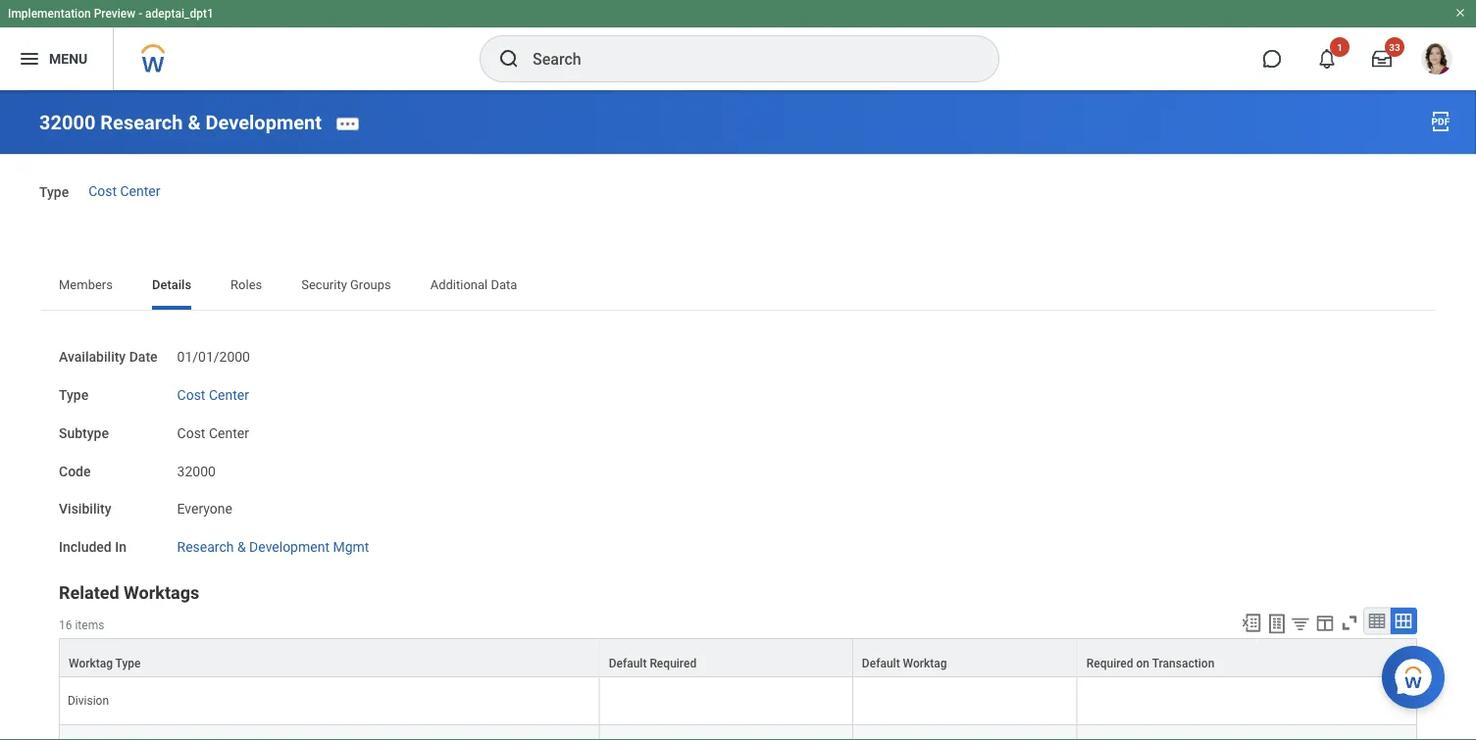 Task type: describe. For each thing, give the bounding box(es) containing it.
2 required from the left
[[1087, 657, 1134, 671]]

additional
[[431, 277, 488, 292]]

default worktag button
[[854, 639, 1077, 677]]

cost for 'cost center' element on the bottom left of page
[[177, 425, 206, 442]]

32000 research & development main content
[[0, 90, 1477, 741]]

toolbar inside the "32000 research & development" main content
[[1233, 608, 1418, 638]]

transaction
[[1153, 657, 1215, 671]]

default worktag
[[863, 657, 948, 671]]

Search Workday  search field
[[533, 37, 959, 80]]

16 items
[[59, 619, 104, 633]]

01/01/2000
[[177, 349, 250, 366]]

-
[[139, 7, 142, 21]]

32000 for 32000
[[177, 463, 216, 480]]

1 required from the left
[[650, 657, 697, 671]]

notifications large image
[[1318, 49, 1338, 69]]

preview
[[94, 7, 136, 21]]

center for the top cost center link
[[120, 183, 160, 199]]

research & development mgmt link
[[177, 536, 369, 556]]

1 horizontal spatial cost center link
[[177, 383, 249, 404]]

1
[[1338, 41, 1343, 53]]

code element
[[177, 452, 216, 481]]

table image
[[1368, 612, 1388, 632]]

code
[[59, 463, 91, 480]]

0 horizontal spatial &
[[188, 111, 201, 134]]

type for the top cost center link
[[39, 185, 69, 201]]

details
[[152, 277, 191, 292]]

related
[[59, 583, 119, 604]]

default for default required
[[609, 657, 647, 671]]

0 vertical spatial development
[[206, 111, 322, 134]]

research & development mgmt
[[177, 540, 369, 556]]

members
[[59, 277, 113, 292]]

related worktags
[[59, 583, 199, 604]]

32000 for 32000 research & development
[[39, 111, 96, 134]]

cost center for 'cost center' element on the bottom left of page
[[177, 425, 249, 442]]

32000 research & development
[[39, 111, 322, 134]]

visibility
[[59, 502, 111, 518]]

division
[[68, 694, 109, 708]]

default for default worktag
[[863, 657, 901, 671]]

mgmt
[[333, 540, 369, 556]]

16
[[59, 619, 72, 633]]

cost center element
[[177, 422, 249, 442]]

required on transaction
[[1087, 657, 1215, 671]]

justify image
[[18, 47, 41, 71]]

select to filter grid data image
[[1291, 614, 1312, 634]]

32000 research & development link
[[39, 111, 322, 134]]

menu
[[49, 51, 88, 67]]

worktag type button
[[60, 639, 599, 677]]

roles
[[231, 277, 262, 292]]

adeptai_dpt1
[[145, 7, 214, 21]]

division row
[[59, 678, 1418, 726]]

export to worksheets image
[[1266, 613, 1290, 636]]

security groups
[[302, 277, 391, 292]]

subtype
[[59, 425, 109, 442]]

worktags
[[124, 583, 199, 604]]

everyone
[[177, 502, 233, 518]]

0 vertical spatial research
[[100, 111, 183, 134]]

on
[[1137, 657, 1150, 671]]

included in
[[59, 540, 127, 556]]

33 button
[[1361, 37, 1405, 80]]



Task type: locate. For each thing, give the bounding box(es) containing it.
research
[[100, 111, 183, 134], [177, 540, 234, 556]]

1 vertical spatial 32000
[[177, 463, 216, 480]]

2 row from the top
[[59, 726, 1418, 741]]

tab list containing members
[[39, 263, 1438, 310]]

search image
[[498, 47, 521, 71]]

cost center
[[88, 183, 160, 199], [177, 387, 249, 404], [177, 425, 249, 442]]

required left on
[[1087, 657, 1134, 671]]

profile logan mcneil image
[[1422, 43, 1453, 79]]

project element
[[68, 739, 105, 741]]

required
[[650, 657, 697, 671], [1087, 657, 1134, 671]]

cost for the top cost center link
[[88, 183, 117, 199]]

default inside popup button
[[863, 657, 901, 671]]

type for the right cost center link
[[59, 387, 88, 404]]

default inside popup button
[[609, 657, 647, 671]]

0 horizontal spatial default
[[609, 657, 647, 671]]

33
[[1390, 41, 1401, 53]]

tab list
[[39, 263, 1438, 310]]

worktag inside popup button
[[69, 657, 113, 671]]

1 horizontal spatial worktag
[[903, 657, 948, 671]]

required up division row
[[650, 657, 697, 671]]

items
[[75, 619, 104, 633]]

32000
[[39, 111, 96, 134], [177, 463, 216, 480]]

32000 down menu
[[39, 111, 96, 134]]

2 worktag from the left
[[903, 657, 948, 671]]

center up code element
[[209, 425, 249, 442]]

row containing worktag type
[[59, 638, 1418, 678]]

availability date element
[[177, 338, 250, 367]]

availability date
[[59, 349, 158, 366]]

0 vertical spatial row
[[59, 638, 1418, 678]]

1 default from the left
[[609, 657, 647, 671]]

center for the right cost center link
[[209, 387, 249, 404]]

2 vertical spatial type
[[115, 657, 141, 671]]

cost center link down 01/01/2000
[[177, 383, 249, 404]]

2 vertical spatial cost center
[[177, 425, 249, 442]]

0 vertical spatial center
[[120, 183, 160, 199]]

1 vertical spatial research
[[177, 540, 234, 556]]

included
[[59, 540, 112, 556]]

1 vertical spatial cost center link
[[177, 383, 249, 404]]

1 horizontal spatial default
[[863, 657, 901, 671]]

cost up code element
[[177, 425, 206, 442]]

1 vertical spatial row
[[59, 726, 1418, 741]]

everyone element
[[177, 498, 233, 518]]

center
[[120, 183, 160, 199], [209, 387, 249, 404], [209, 425, 249, 442]]

1 vertical spatial cost
[[177, 387, 206, 404]]

required on transaction button
[[1078, 639, 1417, 677]]

implementation preview -   adeptai_dpt1
[[8, 7, 214, 21]]

additional data
[[431, 277, 518, 292]]

cost for the right cost center link
[[177, 387, 206, 404]]

data
[[491, 277, 518, 292]]

1 vertical spatial center
[[209, 387, 249, 404]]

view printable version (pdf) image
[[1430, 110, 1453, 133]]

0 horizontal spatial required
[[650, 657, 697, 671]]

research inside research & development mgmt link
[[177, 540, 234, 556]]

default required button
[[600, 639, 853, 677]]

0 vertical spatial cost center link
[[88, 183, 160, 199]]

0 vertical spatial cost center
[[88, 183, 160, 199]]

in
[[115, 540, 127, 556]]

fullscreen image
[[1340, 613, 1361, 634]]

1 worktag from the left
[[69, 657, 113, 671]]

1 vertical spatial &
[[237, 540, 246, 556]]

cost up 'cost center' element on the bottom left of page
[[177, 387, 206, 404]]

implementation
[[8, 7, 91, 21]]

1 horizontal spatial &
[[237, 540, 246, 556]]

0 horizontal spatial cost center link
[[88, 183, 160, 199]]

0 horizontal spatial 32000
[[39, 111, 96, 134]]

date
[[129, 349, 158, 366]]

type inside popup button
[[115, 657, 141, 671]]

0 vertical spatial &
[[188, 111, 201, 134]]

security
[[302, 277, 347, 292]]

1 vertical spatial cost center
[[177, 387, 249, 404]]

tab list inside the "32000 research & development" main content
[[39, 263, 1438, 310]]

32000 up everyone element
[[177, 463, 216, 480]]

cost center for the right cost center link
[[177, 387, 249, 404]]

availability
[[59, 349, 126, 366]]

row
[[59, 638, 1418, 678], [59, 726, 1418, 741]]

worktag inside popup button
[[903, 657, 948, 671]]

2 default from the left
[[863, 657, 901, 671]]

2 vertical spatial cost
[[177, 425, 206, 442]]

development
[[206, 111, 322, 134], [249, 540, 330, 556]]

cost center link down 32000 research & development link
[[88, 183, 160, 199]]

cell
[[600, 678, 854, 726], [854, 678, 1078, 726], [1078, 678, 1418, 726], [600, 726, 854, 741], [854, 726, 1078, 741], [1078, 726, 1418, 741]]

worktag type
[[69, 657, 141, 671]]

0 vertical spatial 32000
[[39, 111, 96, 134]]

worktag
[[69, 657, 113, 671], [903, 657, 948, 671]]

cost center down 32000 research & development link
[[88, 183, 160, 199]]

division element
[[68, 691, 109, 708]]

cost up members
[[88, 183, 117, 199]]

1 horizontal spatial 32000
[[177, 463, 216, 480]]

1 vertical spatial type
[[59, 387, 88, 404]]

cost
[[88, 183, 117, 199], [177, 387, 206, 404], [177, 425, 206, 442]]

close environment banner image
[[1455, 7, 1467, 19]]

&
[[188, 111, 201, 134], [237, 540, 246, 556]]

toolbar
[[1233, 608, 1418, 638]]

1 row from the top
[[59, 638, 1418, 678]]

menu button
[[0, 27, 113, 90]]

click to view/edit grid preferences image
[[1315, 613, 1337, 634]]

default required
[[609, 657, 697, 671]]

menu banner
[[0, 0, 1477, 90]]

1 horizontal spatial required
[[1087, 657, 1134, 671]]

0 horizontal spatial worktag
[[69, 657, 113, 671]]

default
[[609, 657, 647, 671], [863, 657, 901, 671]]

expand table image
[[1395, 612, 1414, 632]]

cost center up 'cost center' element on the bottom left of page
[[177, 387, 249, 404]]

0 vertical spatial type
[[39, 185, 69, 201]]

1 vertical spatial development
[[249, 540, 330, 556]]

cost center up code element
[[177, 425, 249, 442]]

center up 'cost center' element on the bottom left of page
[[209, 387, 249, 404]]

0 vertical spatial cost
[[88, 183, 117, 199]]

groups
[[350, 277, 391, 292]]

export to excel image
[[1241, 613, 1263, 634]]

1 button
[[1306, 37, 1350, 80]]

center down 32000 research & development link
[[120, 183, 160, 199]]

cost center for the top cost center link
[[88, 183, 160, 199]]

center for 'cost center' element on the bottom left of page
[[209, 425, 249, 442]]

cost center link
[[88, 183, 160, 199], [177, 383, 249, 404]]

inbox large image
[[1373, 49, 1393, 69]]

type
[[39, 185, 69, 201], [59, 387, 88, 404], [115, 657, 141, 671]]

2 vertical spatial center
[[209, 425, 249, 442]]



Task type: vqa. For each thing, say whether or not it's contained in the screenshot.
"Cost" to the top
yes



